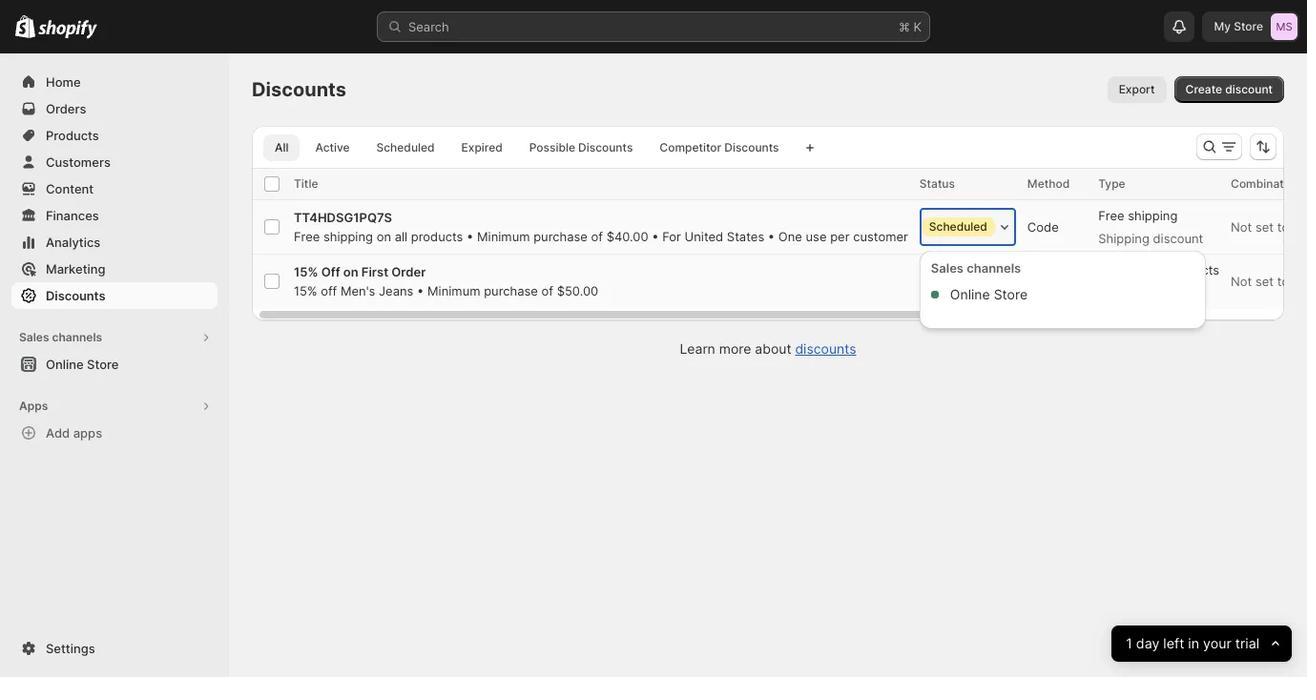 Task type: describe. For each thing, give the bounding box(es) containing it.
create discount
[[1185, 82, 1273, 96]]

1 day left in your trial
[[1126, 635, 1259, 652]]

scheduled inside dropdown button
[[929, 219, 987, 234]]

free shipping shipping discount
[[1098, 208, 1203, 246]]

• inside 15% off on first order 15% off men's jeans • minimum purchase of $50.00
[[417, 283, 424, 299]]

15% off on first order 15% off men's jeans • minimum purchase of $50.00
[[294, 264, 598, 299]]

title
[[294, 176, 318, 191]]

discounts link
[[11, 282, 218, 309]]

1 horizontal spatial sales
[[931, 260, 964, 276]]

per
[[830, 229, 850, 244]]

store for online store
[[994, 286, 1028, 302]]

2 15% from the top
[[294, 283, 317, 299]]

free inside free shipping shipping discount
[[1098, 208, 1124, 223]]

possible
[[529, 140, 575, 155]]

my store image
[[1271, 13, 1297, 40]]

set for free shipping
[[1255, 219, 1274, 235]]

add apps button
[[11, 420, 218, 446]]

add apps
[[46, 425, 102, 441]]

scheduled inside "link"
[[376, 140, 435, 155]]

export
[[1119, 82, 1155, 96]]

channels inside sales channels button
[[52, 330, 102, 344]]

minimum inside tt4hdsg1pq7s free shipping on all products • minimum purchase of $40.00 • for united states • one use per customer
[[477, 229, 530, 244]]

not set to com for amount off products
[[1231, 274, 1307, 289]]

united
[[685, 229, 723, 244]]

amount off products
[[1098, 262, 1219, 278]]

search
[[408, 19, 449, 34]]

home
[[46, 74, 81, 90]]

set for amount off products
[[1255, 274, 1274, 289]]

discount inside free shipping shipping discount
[[1153, 231, 1203, 246]]

tt4hdsg1pq7s
[[294, 210, 392, 225]]

order
[[391, 264, 426, 280]]

store for my store
[[1234, 19, 1263, 33]]

1 vertical spatial products
[[1167, 262, 1219, 278]]

shipping inside tt4hdsg1pq7s free shipping on all products • minimum purchase of $40.00 • for united states • one use per customer
[[323, 229, 373, 244]]

scheduled link
[[365, 135, 446, 161]]

combinations
[[1231, 176, 1307, 191]]

sales channels button
[[11, 324, 218, 351]]

discounts
[[795, 341, 856, 357]]

scheduled button
[[920, 208, 1016, 246]]

purchase inside 15% off on first order 15% off men's jeans • minimum purchase of $50.00
[[484, 283, 538, 299]]

apps button
[[11, 393, 218, 420]]

competitor discounts link
[[648, 135, 790, 161]]

create discount button
[[1174, 76, 1284, 103]]

shopify image
[[38, 20, 98, 39]]

$50.00
[[557, 283, 598, 299]]

1 15% from the top
[[294, 264, 318, 280]]

learn more about discounts
[[680, 341, 856, 357]]

home link
[[11, 69, 218, 95]]

off inside 15% off on first order 15% off men's jeans • minimum purchase of $50.00
[[321, 283, 337, 299]]

1 horizontal spatial channels
[[967, 260, 1021, 276]]

type
[[1098, 176, 1125, 191]]

on inside 15% off on first order 15% off men's jeans • minimum purchase of $50.00
[[343, 264, 358, 280]]

discounts up sales channels button
[[46, 288, 105, 303]]

discounts link
[[795, 341, 856, 357]]

not for free shipping
[[1231, 219, 1252, 235]]

free inside tt4hdsg1pq7s free shipping on all products • minimum purchase of $40.00 • for united states • one use per customer
[[294, 229, 320, 244]]

$40.00
[[606, 229, 648, 244]]

learn
[[680, 341, 715, 357]]

online store
[[950, 286, 1028, 302]]

off
[[321, 264, 340, 280]]

create
[[1185, 82, 1222, 96]]

expired link
[[450, 135, 514, 161]]

⌘
[[899, 19, 910, 34]]

men's
[[341, 283, 375, 299]]

⌘ k
[[899, 19, 922, 34]]

your
[[1203, 635, 1231, 652]]

0 vertical spatial sales channels
[[931, 260, 1021, 276]]

discounts right possible at the left of page
[[578, 140, 633, 155]]

products inside tt4hdsg1pq7s free shipping on all products • minimum purchase of $40.00 • for united states • one use per customer
[[411, 229, 463, 244]]



Task type: locate. For each thing, give the bounding box(es) containing it.
purchase inside tt4hdsg1pq7s free shipping on all products • minimum purchase of $40.00 • for united states • one use per customer
[[533, 229, 588, 244]]

products down free shipping shipping discount
[[1167, 262, 1219, 278]]

channels
[[967, 260, 1021, 276], [52, 330, 102, 344]]

1 vertical spatial of
[[541, 283, 553, 299]]

to for amount off products
[[1277, 274, 1289, 289]]

free
[[1098, 208, 1124, 223], [294, 229, 320, 244]]

1 vertical spatial not set to com
[[1231, 274, 1307, 289]]

1 horizontal spatial of
[[591, 229, 603, 244]]

free up 'shipping'
[[1098, 208, 1124, 223]]

0 vertical spatial of
[[591, 229, 603, 244]]

settings
[[46, 641, 95, 656]]

channels up online store
[[967, 260, 1021, 276]]

com
[[1293, 219, 1307, 235], [1293, 274, 1307, 289]]

0 horizontal spatial sales
[[19, 330, 49, 344]]

possible discounts link
[[518, 135, 644, 161]]

0 vertical spatial off
[[1147, 262, 1164, 278]]

• left one
[[768, 229, 775, 244]]

status
[[920, 176, 955, 191]]

off down 'off'
[[321, 283, 337, 299]]

1 vertical spatial store
[[994, 286, 1028, 302]]

• left for
[[652, 229, 659, 244]]

0 vertical spatial not
[[1231, 219, 1252, 235]]

15% left 'off'
[[294, 264, 318, 280]]

1 vertical spatial sales
[[19, 330, 49, 344]]

sales channels up online
[[931, 260, 1021, 276]]

2 not from the top
[[1231, 274, 1252, 289]]

on right 'off'
[[343, 264, 358, 280]]

of left $50.00
[[541, 283, 553, 299]]

0 vertical spatial 15%
[[294, 264, 318, 280]]

minimum
[[477, 229, 530, 244], [427, 283, 480, 299]]

code
[[1027, 219, 1059, 235]]

1 not set to com from the top
[[1231, 219, 1307, 235]]

2 not set to com from the top
[[1231, 274, 1307, 289]]

shopify image
[[15, 15, 36, 38]]

0 vertical spatial minimum
[[477, 229, 530, 244]]

0 vertical spatial shipping
[[1128, 208, 1178, 223]]

0 horizontal spatial products
[[411, 229, 463, 244]]

• up 15% off on first order 15% off men's jeans • minimum purchase of $50.00
[[467, 229, 474, 244]]

1 horizontal spatial off
[[1147, 262, 1164, 278]]

my store
[[1214, 19, 1263, 33]]

shipping
[[1098, 231, 1149, 246]]

scheduled down status
[[929, 219, 987, 234]]

1 vertical spatial off
[[321, 283, 337, 299]]

in
[[1188, 635, 1199, 652]]

0 horizontal spatial channels
[[52, 330, 102, 344]]

0 vertical spatial to
[[1277, 219, 1289, 235]]

1 horizontal spatial sales channels
[[931, 260, 1021, 276]]

discounts
[[252, 78, 346, 101], [578, 140, 633, 155], [724, 140, 779, 155], [46, 288, 105, 303]]

scheduled right active
[[376, 140, 435, 155]]

customer
[[853, 229, 908, 244]]

minimum right jeans
[[427, 283, 480, 299]]

all
[[275, 140, 288, 155]]

0 vertical spatial not set to com
[[1231, 219, 1307, 235]]

1 horizontal spatial products
[[1167, 262, 1219, 278]]

not for amount off products
[[1231, 274, 1252, 289]]

active
[[315, 140, 350, 155]]

sales up online
[[931, 260, 964, 276]]

title button
[[294, 175, 337, 194]]

0 vertical spatial purchase
[[533, 229, 588, 244]]

0 horizontal spatial store
[[994, 286, 1028, 302]]

1 horizontal spatial scheduled
[[929, 219, 987, 234]]

tab list containing all
[[259, 134, 794, 161]]

export button
[[1107, 76, 1166, 103]]

competitor discounts
[[660, 140, 779, 155]]

sales channels
[[931, 260, 1021, 276], [19, 330, 102, 344]]

0 horizontal spatial off
[[321, 283, 337, 299]]

1 vertical spatial com
[[1293, 274, 1307, 289]]

1 vertical spatial minimum
[[427, 283, 480, 299]]

off
[[1147, 262, 1164, 278], [321, 283, 337, 299]]

0 horizontal spatial sales channels
[[19, 330, 102, 344]]

1 vertical spatial purchase
[[484, 283, 538, 299]]

discounts right competitor
[[724, 140, 779, 155]]

all
[[395, 229, 408, 244]]

com for amount off products
[[1293, 274, 1307, 289]]

states
[[727, 229, 764, 244]]

1 vertical spatial free
[[294, 229, 320, 244]]

purchase up $50.00
[[533, 229, 588, 244]]

shipping up 'shipping'
[[1128, 208, 1178, 223]]

competitor
[[660, 140, 721, 155]]

1 set from the top
[[1255, 219, 1274, 235]]

method
[[1027, 176, 1070, 191]]

0 vertical spatial scheduled
[[376, 140, 435, 155]]

day
[[1136, 635, 1159, 652]]

1 vertical spatial on
[[343, 264, 358, 280]]

1 vertical spatial sales channels
[[19, 330, 102, 344]]

15%
[[294, 264, 318, 280], [294, 283, 317, 299]]

first
[[361, 264, 388, 280]]

1 vertical spatial 15%
[[294, 283, 317, 299]]

store right my
[[1234, 19, 1263, 33]]

apps
[[19, 399, 48, 413]]

0 vertical spatial set
[[1255, 219, 1274, 235]]

products right all
[[411, 229, 463, 244]]

0 vertical spatial sales
[[931, 260, 964, 276]]

0 vertical spatial com
[[1293, 219, 1307, 235]]

0 vertical spatial products
[[411, 229, 463, 244]]

trial
[[1235, 635, 1259, 652]]

1 horizontal spatial on
[[376, 229, 391, 244]]

1 horizontal spatial store
[[1234, 19, 1263, 33]]

0 horizontal spatial scheduled
[[376, 140, 435, 155]]

discounts up 'all'
[[252, 78, 346, 101]]

on left all
[[376, 229, 391, 244]]

set
[[1255, 219, 1274, 235], [1255, 274, 1274, 289]]

1 horizontal spatial shipping
[[1128, 208, 1178, 223]]

1 vertical spatial channels
[[52, 330, 102, 344]]

0 horizontal spatial discount
[[1153, 231, 1203, 246]]

about
[[755, 341, 791, 357]]

2 to from the top
[[1277, 274, 1289, 289]]

0 horizontal spatial shipping
[[323, 229, 373, 244]]

0 vertical spatial on
[[376, 229, 391, 244]]

1 day left in your trial button
[[1111, 626, 1292, 662]]

0 horizontal spatial free
[[294, 229, 320, 244]]

1 vertical spatial scheduled
[[929, 219, 987, 234]]

2 set from the top
[[1255, 274, 1274, 289]]

of left $40.00
[[591, 229, 603, 244]]

one
[[778, 229, 802, 244]]

not right amount off products at the right of page
[[1231, 274, 1252, 289]]

online
[[950, 286, 990, 302]]

0 vertical spatial store
[[1234, 19, 1263, 33]]

shipping
[[1128, 208, 1178, 223], [323, 229, 373, 244]]

1 horizontal spatial free
[[1098, 208, 1124, 223]]

not
[[1231, 219, 1252, 235], [1231, 274, 1252, 289]]

com for free shipping
[[1293, 219, 1307, 235]]

add
[[46, 425, 70, 441]]

on inside tt4hdsg1pq7s free shipping on all products • minimum purchase of $40.00 • for united states • one use per customer
[[376, 229, 391, 244]]

purchase
[[533, 229, 588, 244], [484, 283, 538, 299]]

all button
[[263, 135, 300, 161]]

minimum up 15% off on first order 15% off men's jeans • minimum purchase of $50.00
[[477, 229, 530, 244]]

1 to from the top
[[1277, 219, 1289, 235]]

left
[[1163, 635, 1184, 652]]

expired
[[461, 140, 503, 155]]

0 horizontal spatial on
[[343, 264, 358, 280]]

minimum inside 15% off on first order 15% off men's jeans • minimum purchase of $50.00
[[427, 283, 480, 299]]

shipping inside free shipping shipping discount
[[1128, 208, 1178, 223]]

my
[[1214, 19, 1231, 33]]

store
[[1234, 19, 1263, 33], [994, 286, 1028, 302]]

not down combinations
[[1231, 219, 1252, 235]]

k
[[913, 19, 922, 34]]

channels down discounts link
[[52, 330, 102, 344]]

active link
[[304, 135, 361, 161]]

2 com from the top
[[1293, 274, 1307, 289]]

to for free shipping
[[1277, 219, 1289, 235]]

1 vertical spatial set
[[1255, 274, 1274, 289]]

0 horizontal spatial of
[[541, 283, 553, 299]]

to
[[1277, 219, 1289, 235], [1277, 274, 1289, 289]]

1 not from the top
[[1231, 219, 1252, 235]]

0 vertical spatial discount
[[1225, 82, 1273, 96]]

tab list
[[259, 134, 794, 161]]

15% left men's
[[294, 283, 317, 299]]

discount up amount off products at the right of page
[[1153, 231, 1203, 246]]

1 vertical spatial to
[[1277, 274, 1289, 289]]

sales
[[931, 260, 964, 276], [19, 330, 49, 344]]

1 vertical spatial shipping
[[323, 229, 373, 244]]

of inside 15% off on first order 15% off men's jeans • minimum purchase of $50.00
[[541, 283, 553, 299]]

0 vertical spatial channels
[[967, 260, 1021, 276]]

store right online
[[994, 286, 1028, 302]]

more
[[719, 341, 751, 357]]

of
[[591, 229, 603, 244], [541, 283, 553, 299]]

0 vertical spatial free
[[1098, 208, 1124, 223]]

settings link
[[11, 635, 218, 662]]

1 vertical spatial not
[[1231, 274, 1252, 289]]

discount right create
[[1225, 82, 1273, 96]]

jeans
[[379, 283, 413, 299]]

purchase left $50.00
[[484, 283, 538, 299]]

1
[[1126, 635, 1132, 652]]

shipping down tt4hdsg1pq7s
[[323, 229, 373, 244]]

not set to com for free shipping
[[1231, 219, 1307, 235]]

discount
[[1225, 82, 1273, 96], [1153, 231, 1203, 246]]

sales channels down discounts link
[[19, 330, 102, 344]]

scheduled
[[376, 140, 435, 155], [929, 219, 987, 234]]

sales channels inside sales channels button
[[19, 330, 102, 344]]

possible discounts
[[529, 140, 633, 155]]

sales inside button
[[19, 330, 49, 344]]

1 vertical spatial discount
[[1153, 231, 1203, 246]]

for
[[662, 229, 681, 244]]

amount
[[1098, 262, 1144, 278]]

discount inside button
[[1225, 82, 1273, 96]]

use
[[806, 229, 827, 244]]

apps
[[73, 425, 102, 441]]

sales up apps
[[19, 330, 49, 344]]

of inside tt4hdsg1pq7s free shipping on all products • minimum purchase of $40.00 • for united states • one use per customer
[[591, 229, 603, 244]]

off right amount
[[1147, 262, 1164, 278]]

• down order
[[417, 283, 424, 299]]

1 com from the top
[[1293, 219, 1307, 235]]

tt4hdsg1pq7s free shipping on all products • minimum purchase of $40.00 • for united states • one use per customer
[[294, 210, 908, 244]]

1 horizontal spatial discount
[[1225, 82, 1273, 96]]

on
[[376, 229, 391, 244], [343, 264, 358, 280]]

free down tt4hdsg1pq7s
[[294, 229, 320, 244]]

products
[[411, 229, 463, 244], [1167, 262, 1219, 278]]



Task type: vqa. For each thing, say whether or not it's contained in the screenshot.
My Store
yes



